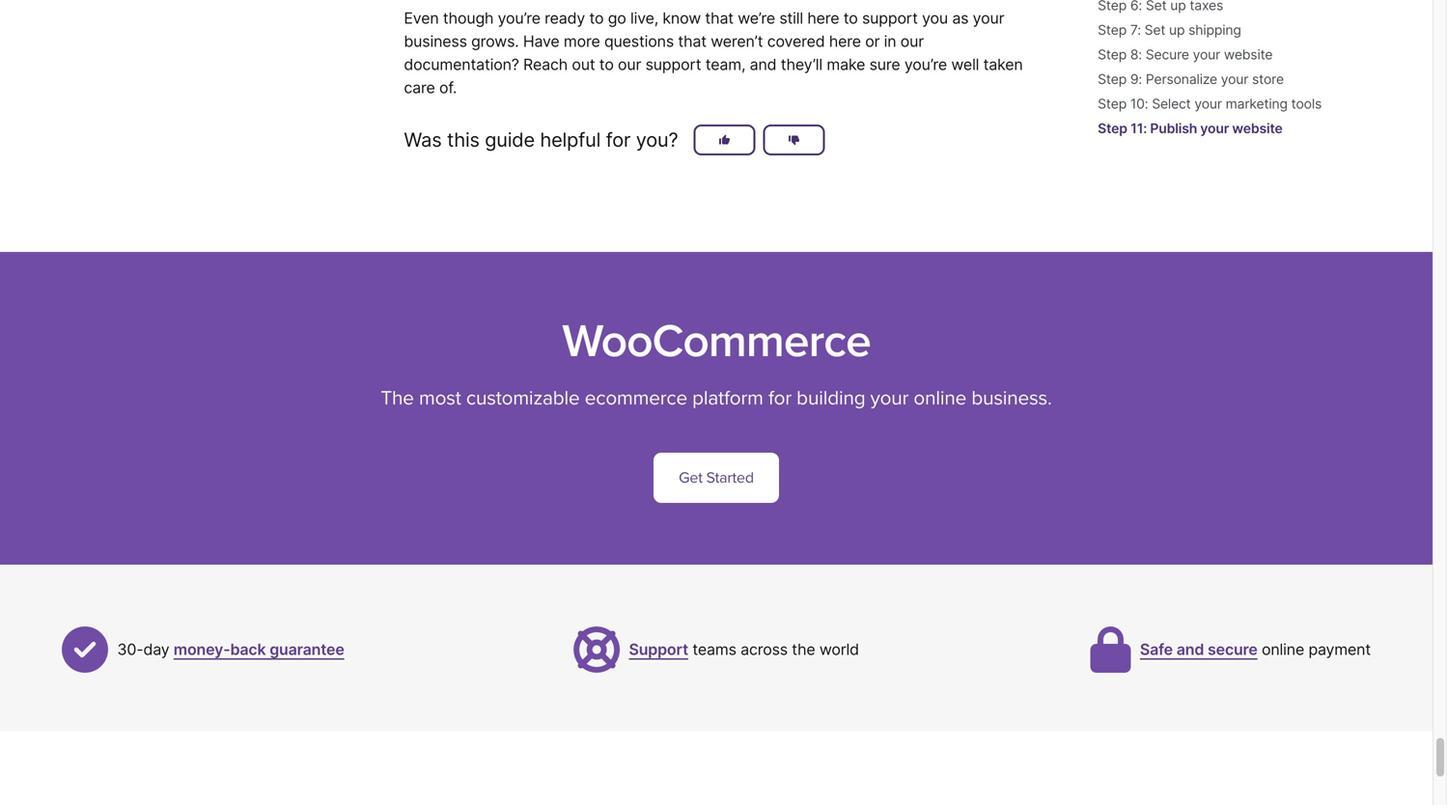 Task type: locate. For each thing, give the bounding box(es) containing it.
1 vertical spatial our
[[618, 55, 641, 74]]

0 vertical spatial our
[[900, 32, 924, 51]]

step
[[1098, 22, 1127, 38], [1098, 46, 1127, 63], [1098, 71, 1127, 88], [1098, 96, 1127, 112], [1098, 120, 1127, 137]]

and right the "safe"
[[1176, 640, 1204, 659]]

7:
[[1130, 22, 1141, 38]]

woocommerce
[[562, 314, 871, 369]]

that up weren't
[[705, 9, 734, 28]]

for left "building"
[[768, 386, 792, 410]]

step 11: publish your website link
[[1098, 120, 1283, 137]]

weren't
[[711, 32, 763, 51]]

have
[[523, 32, 559, 51]]

your right "building"
[[870, 386, 909, 410]]

your right as
[[973, 9, 1004, 28]]

you?
[[636, 128, 678, 152]]

website
[[1224, 46, 1273, 63], [1232, 120, 1283, 137]]

for left you?
[[606, 128, 631, 152]]

select
[[1152, 96, 1191, 112]]

your down step 9: personalize your store link
[[1194, 96, 1222, 112]]

as
[[952, 9, 969, 28]]

online right secure
[[1262, 640, 1304, 659]]

step left 10:
[[1098, 96, 1127, 112]]

business
[[404, 32, 467, 51]]

step left 9:
[[1098, 71, 1127, 88]]

that down know
[[678, 32, 707, 51]]

or
[[865, 32, 880, 51]]

here up make
[[829, 32, 861, 51]]

support teams across the world
[[629, 640, 859, 659]]

11:
[[1131, 120, 1147, 137]]

0 vertical spatial that
[[705, 9, 734, 28]]

safe and secure link
[[1140, 640, 1258, 659]]

well
[[951, 55, 979, 74]]

your
[[973, 9, 1004, 28], [1193, 46, 1220, 63], [1221, 71, 1248, 88], [1194, 96, 1222, 112], [1200, 120, 1229, 137], [870, 386, 909, 410]]

support up in
[[862, 9, 918, 28]]

money-
[[174, 640, 230, 659]]

our right in
[[900, 32, 924, 51]]

marketing
[[1226, 96, 1288, 112]]

up
[[1169, 22, 1185, 38]]

that
[[705, 9, 734, 28], [678, 32, 707, 51]]

here right still
[[807, 9, 839, 28]]

0 horizontal spatial our
[[618, 55, 641, 74]]

we're
[[738, 9, 775, 28]]

even though you're ready to go live, know that we're still here to support you as your business grows. have more questions that weren't covered here or in our documentation? reach out to our support team, and they'll make sure you're well taken care of.
[[404, 9, 1023, 97]]

you
[[922, 9, 948, 28]]

1 vertical spatial online
[[1262, 640, 1304, 659]]

support down questions at the top left
[[645, 55, 701, 74]]

ecommerce
[[585, 386, 687, 410]]

our down questions at the top left
[[618, 55, 641, 74]]

step left "7:"
[[1098, 22, 1127, 38]]

0 vertical spatial online
[[914, 386, 966, 410]]

1 horizontal spatial you're
[[904, 55, 947, 74]]

online
[[914, 386, 966, 410], [1262, 640, 1304, 659]]

teams
[[692, 640, 736, 659]]

taken
[[983, 55, 1023, 74]]

step left 8:
[[1098, 46, 1127, 63]]

reach
[[523, 55, 568, 74]]

and
[[750, 55, 777, 74], [1176, 640, 1204, 659]]

0 vertical spatial website
[[1224, 46, 1273, 63]]

0 horizontal spatial online
[[914, 386, 966, 410]]

0 horizontal spatial and
[[750, 55, 777, 74]]

support
[[629, 640, 688, 659]]

here
[[807, 9, 839, 28], [829, 32, 861, 51]]

payment
[[1308, 640, 1371, 659]]

support
[[862, 9, 918, 28], [645, 55, 701, 74]]

10:
[[1130, 96, 1148, 112]]

started
[[706, 469, 754, 487]]

documentation?
[[404, 55, 519, 74]]

vote down image
[[788, 134, 800, 146]]

go
[[608, 9, 626, 28]]

our
[[900, 32, 924, 51], [618, 55, 641, 74]]

1 horizontal spatial and
[[1176, 640, 1204, 659]]

0 horizontal spatial you're
[[498, 9, 540, 28]]

0 vertical spatial support
[[862, 9, 918, 28]]

online left business.
[[914, 386, 966, 410]]

back
[[230, 640, 266, 659]]

secure
[[1208, 640, 1258, 659]]

you're left well
[[904, 55, 947, 74]]

0 vertical spatial and
[[750, 55, 777, 74]]

0 vertical spatial for
[[606, 128, 631, 152]]

of.
[[439, 78, 457, 97]]

make
[[827, 55, 865, 74]]

know
[[663, 9, 701, 28]]

1 horizontal spatial online
[[1262, 640, 1304, 659]]

1 vertical spatial support
[[645, 55, 701, 74]]

more
[[564, 32, 600, 51]]

day
[[143, 640, 169, 659]]

still
[[779, 9, 803, 28]]

to
[[589, 9, 604, 28], [843, 9, 858, 28], [599, 55, 614, 74]]

you're
[[498, 9, 540, 28], [904, 55, 947, 74]]

platform
[[692, 386, 763, 410]]

world
[[819, 640, 859, 659]]

step 10: select your marketing tools link
[[1098, 96, 1322, 112]]

business.
[[971, 386, 1052, 410]]

though
[[443, 9, 494, 28]]

1 vertical spatial here
[[829, 32, 861, 51]]

and down weren't
[[750, 55, 777, 74]]

building
[[797, 386, 865, 410]]

live,
[[630, 9, 658, 28]]

website down marketing
[[1232, 120, 1283, 137]]

website up store
[[1224, 46, 1273, 63]]

step left 11:
[[1098, 120, 1127, 137]]

1 vertical spatial for
[[768, 386, 792, 410]]

vote up image
[[719, 134, 730, 146]]

shipping
[[1188, 22, 1241, 38]]

you're up have
[[498, 9, 540, 28]]

0 horizontal spatial for
[[606, 128, 631, 152]]

1 horizontal spatial for
[[768, 386, 792, 410]]

4 step from the top
[[1098, 96, 1127, 112]]

for
[[606, 128, 631, 152], [768, 386, 792, 410]]



Task type: vqa. For each thing, say whether or not it's contained in the screenshot.
helpful
yes



Task type: describe. For each thing, give the bounding box(es) containing it.
1 vertical spatial that
[[678, 32, 707, 51]]

5 step from the top
[[1098, 120, 1127, 137]]

step 7: set up shipping link
[[1098, 22, 1241, 38]]

0 vertical spatial here
[[807, 9, 839, 28]]

1 vertical spatial you're
[[904, 55, 947, 74]]

3 step from the top
[[1098, 71, 1127, 88]]

step 8: secure your website link
[[1098, 46, 1273, 63]]

the most customizable ecommerce platform for building your online business.
[[381, 386, 1052, 410]]

0 horizontal spatial support
[[645, 55, 701, 74]]

personalize
[[1146, 71, 1217, 88]]

get started
[[679, 469, 754, 487]]

your inside even though you're ready to go live, know that we're still here to support you as your business grows. have more questions that weren't covered here or in our documentation? reach out to our support team, and they'll make sure you're well taken care of.
[[973, 9, 1004, 28]]

grows.
[[471, 32, 519, 51]]

get
[[679, 469, 703, 487]]

9:
[[1130, 71, 1142, 88]]

safe
[[1140, 640, 1173, 659]]

tools
[[1291, 96, 1322, 112]]

set
[[1145, 22, 1165, 38]]

was
[[404, 128, 442, 152]]

your up marketing
[[1221, 71, 1248, 88]]

to left go
[[589, 9, 604, 28]]

and inside even though you're ready to go live, know that we're still here to support you as your business grows. have more questions that weren't covered here or in our documentation? reach out to our support team, and they'll make sure you're well taken care of.
[[750, 55, 777, 74]]

team,
[[705, 55, 746, 74]]

your down shipping
[[1193, 46, 1220, 63]]

1 horizontal spatial support
[[862, 9, 918, 28]]

to right the out
[[599, 55, 614, 74]]

the
[[792, 640, 815, 659]]

30-day money-back guarantee
[[117, 640, 344, 659]]

ready
[[545, 9, 585, 28]]

even
[[404, 9, 439, 28]]

sure
[[869, 55, 900, 74]]

they'll
[[781, 55, 823, 74]]

customizable
[[466, 386, 580, 410]]

0 vertical spatial you're
[[498, 9, 540, 28]]

1 vertical spatial and
[[1176, 640, 1204, 659]]

publish
[[1150, 120, 1197, 137]]

this
[[447, 128, 480, 152]]

your down "step 10: select your marketing tools" link on the right
[[1200, 120, 1229, 137]]

out
[[572, 55, 595, 74]]

helpful
[[540, 128, 601, 152]]

the
[[381, 386, 414, 410]]

was this guide helpful for you?
[[404, 128, 678, 152]]

get started link
[[654, 453, 779, 503]]

8:
[[1130, 46, 1142, 63]]

guide
[[485, 128, 535, 152]]

to up make
[[843, 9, 858, 28]]

guarantee
[[270, 640, 344, 659]]

step 9: personalize your store link
[[1098, 71, 1284, 88]]

1 horizontal spatial our
[[900, 32, 924, 51]]

support link
[[629, 640, 688, 659]]

safe and secure online payment
[[1140, 640, 1371, 659]]

store
[[1252, 71, 1284, 88]]

step 7: set up shipping step 8: secure your website step 9: personalize your store step 10: select your marketing tools step 11: publish your website
[[1098, 22, 1322, 137]]

30-
[[117, 640, 143, 659]]

in
[[884, 32, 896, 51]]

2 step from the top
[[1098, 46, 1127, 63]]

secure
[[1146, 46, 1189, 63]]

most
[[419, 386, 461, 410]]

care
[[404, 78, 435, 97]]

1 vertical spatial website
[[1232, 120, 1283, 137]]

across
[[741, 640, 788, 659]]

covered
[[767, 32, 825, 51]]

questions
[[604, 32, 674, 51]]

1 step from the top
[[1098, 22, 1127, 38]]

money-back guarantee link
[[174, 640, 344, 659]]



